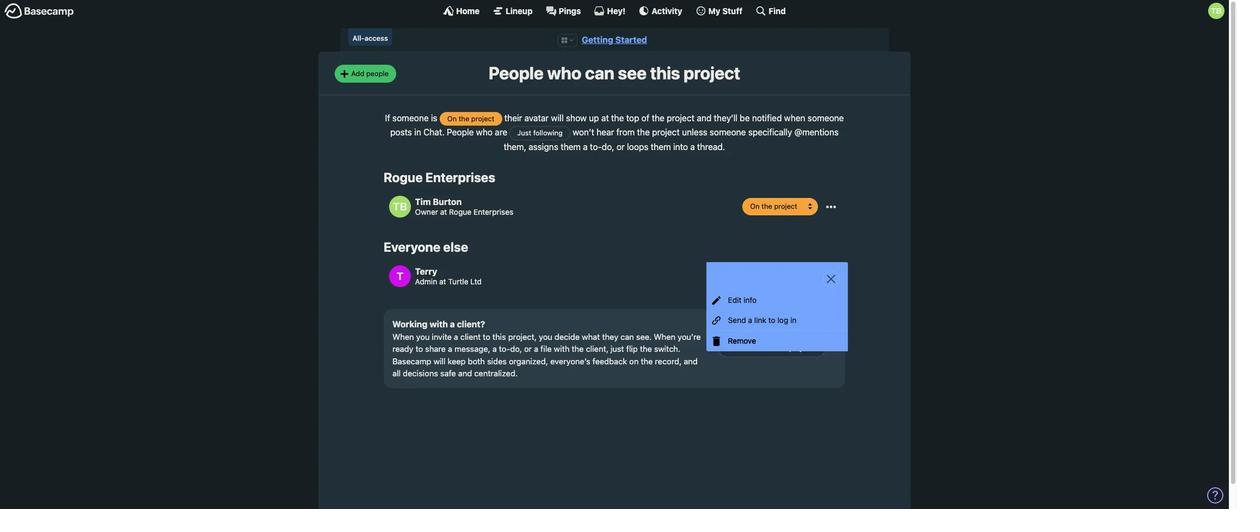 Task type: describe. For each thing, give the bounding box(es) containing it.
send a link to log in
[[728, 316, 797, 325]]

hey! button
[[594, 5, 626, 16]]

info
[[744, 296, 757, 305]]

activity
[[652, 6, 682, 16]]

you're
[[678, 332, 701, 342]]

everyone
[[384, 239, 440, 255]]

won't hear from the project unless someone specifically @mentions them, assigns them a to-do, or loops them into a thread.
[[504, 128, 839, 152]]

tim burton owner at           rogue enterprises
[[415, 197, 513, 217]]

show
[[566, 113, 587, 123]]

following
[[533, 129, 563, 137]]

everyone else
[[384, 239, 468, 255]]

project up they'll
[[684, 63, 740, 83]]

1 when from the left
[[392, 332, 414, 342]]

organized,
[[509, 356, 548, 366]]

feedback
[[593, 356, 627, 366]]

terry image
[[389, 266, 411, 287]]

a up invite on the left bottom of the page
[[450, 319, 455, 329]]

the inside the won't hear from the project unless someone specifically @mentions them, assigns them a to-do, or loops them into a thread.
[[637, 128, 650, 137]]

flip
[[626, 344, 638, 354]]

tim
[[415, 197, 431, 207]]

into
[[673, 142, 688, 152]]

terry
[[415, 267, 437, 276]]

switch.
[[654, 344, 681, 354]]

send a link to log in link
[[707, 311, 848, 331]]

working
[[392, 319, 428, 329]]

0 horizontal spatial with
[[430, 319, 448, 329]]

to up message,
[[483, 332, 490, 342]]

a right invite on the left bottom of the page
[[454, 332, 458, 342]]

rogue enterprises
[[384, 170, 495, 185]]

can inside "working with a client? when you invite a client to this project, you decide what they can see. when you're ready to share a message, a to-do, or a file with the client, just flip the switch. basecamp will keep both sides organized, everyone's feedback on the record, and all decisions safe and centralized."
[[621, 332, 634, 342]]

this for add a client to this project…
[[775, 344, 787, 353]]

or inside "working with a client? when you invite a client to this project, you decide what they can see. when you're ready to share a message, a to-do, or a file with the client, just flip the switch. basecamp will keep both sides organized, everyone's feedback on the record, and all decisions safe and centralized."
[[524, 344, 532, 354]]

a right into
[[690, 142, 695, 152]]

add a client to this project…
[[726, 344, 818, 353]]

specifically
[[748, 128, 792, 137]]

see.
[[636, 332, 652, 342]]

decide
[[555, 332, 580, 342]]

@mentions
[[795, 128, 839, 137]]

hey!
[[607, 6, 626, 16]]

project left the their at top left
[[471, 114, 495, 123]]

add for add people
[[351, 69, 364, 78]]

client,
[[586, 344, 609, 354]]

on
[[447, 114, 457, 123]]

from
[[616, 128, 635, 137]]

both
[[468, 356, 485, 366]]

1 vertical spatial with
[[554, 344, 570, 354]]

what
[[582, 332, 600, 342]]

this for people who can see this project
[[650, 63, 680, 83]]

main element
[[0, 0, 1229, 21]]

getting started
[[582, 35, 647, 45]]

notified
[[752, 113, 782, 123]]

their avatar will show up at the top of the project and they'll be notified when someone posts in chat.         people who are
[[390, 113, 844, 137]]

hear
[[597, 128, 614, 137]]

who inside their avatar will show up at the top of the project and they'll be notified when someone posts in chat.         people who are
[[476, 128, 493, 137]]

1 horizontal spatial who
[[547, 63, 582, 83]]

0 horizontal spatial can
[[585, 63, 614, 83]]

to left log
[[768, 316, 776, 325]]

do, inside "working with a client? when you invite a client to this project, you decide what they can see. when you're ready to share a message, a to-do, or a file with the client, just flip the switch. basecamp will keep both sides organized, everyone's feedback on the record, and all decisions safe and centralized."
[[510, 344, 522, 354]]

owner
[[415, 208, 438, 217]]

home
[[456, 6, 480, 16]]

people
[[366, 69, 389, 78]]

safe
[[440, 369, 456, 378]]

everyone's
[[550, 356, 590, 366]]

getting
[[582, 35, 613, 45]]

their
[[504, 113, 522, 123]]

keep
[[448, 356, 466, 366]]

activity link
[[639, 5, 682, 16]]

edit
[[728, 296, 742, 305]]

all-access element
[[348, 28, 392, 46]]

admin
[[415, 277, 437, 287]]

send
[[728, 316, 746, 325]]

a down send
[[741, 344, 745, 353]]

tim burton image
[[389, 196, 411, 218]]

burton
[[433, 197, 462, 207]]

my stuff
[[708, 6, 743, 16]]

project inside the won't hear from the project unless someone specifically @mentions them, assigns them a to-do, or loops them into a thread.
[[652, 128, 680, 137]]

be
[[740, 113, 750, 123]]

to- inside the won't hear from the project unless someone specifically @mentions them, assigns them a to-do, or loops them into a thread.
[[590, 142, 602, 152]]

they
[[602, 332, 619, 342]]

avatar
[[525, 113, 549, 123]]

invite
[[432, 332, 452, 342]]

basecamp
[[392, 356, 431, 366]]

home link
[[443, 5, 480, 16]]

a left the "file"
[[534, 344, 538, 354]]

stuff
[[722, 6, 743, 16]]

thread.
[[697, 142, 725, 152]]

getting started link
[[582, 35, 647, 45]]

top
[[626, 113, 639, 123]]

edit info link
[[707, 291, 848, 311]]

switch accounts image
[[4, 3, 74, 20]]

all-access
[[353, 34, 388, 43]]

are
[[495, 128, 507, 137]]

when
[[784, 113, 806, 123]]

in inside their avatar will show up at the top of the project and they'll be notified when someone posts in chat.         people who are
[[414, 128, 421, 137]]

all-
[[353, 34, 365, 43]]

if someone is
[[385, 113, 440, 123]]

if
[[385, 113, 390, 123]]

unless
[[682, 128, 708, 137]]

enterprises inside tim burton owner at           rogue enterprises
[[474, 208, 513, 217]]



Task type: locate. For each thing, give the bounding box(es) containing it.
lineup link
[[493, 5, 533, 16]]

will inside "working with a client? when you invite a client to this project, you decide what they can see. when you're ready to share a message, a to-do, or a file with the client, just flip the switch. basecamp will keep both sides organized, everyone's feedback on the record, and all decisions safe and centralized."
[[434, 356, 446, 366]]

them left into
[[651, 142, 671, 152]]

someone inside their avatar will show up at the top of the project and they'll be notified when someone posts in chat.         people who are
[[808, 113, 844, 123]]

client down link
[[747, 344, 765, 353]]

at inside terry admin at           turtle ltd
[[439, 277, 446, 287]]

a left link
[[748, 316, 752, 325]]

this left project,
[[493, 332, 506, 342]]

or
[[617, 142, 625, 152], [524, 344, 532, 354]]

2 them from the left
[[651, 142, 671, 152]]

0 horizontal spatial who
[[476, 128, 493, 137]]

project up into
[[652, 128, 680, 137]]

1 them from the left
[[561, 142, 581, 152]]

and inside their avatar will show up at the top of the project and they'll be notified when someone posts in chat.         people who are
[[697, 113, 712, 123]]

add
[[351, 69, 364, 78], [726, 344, 739, 353]]

1 vertical spatial add
[[726, 344, 739, 353]]

1 horizontal spatial you
[[539, 332, 552, 342]]

0 horizontal spatial client
[[460, 332, 481, 342]]

1 horizontal spatial people
[[489, 63, 544, 83]]

just following
[[517, 129, 563, 137]]

0 horizontal spatial add
[[351, 69, 364, 78]]

project up the unless
[[667, 113, 695, 123]]

2 you from the left
[[539, 332, 552, 342]]

1 you from the left
[[416, 332, 430, 342]]

my
[[708, 6, 721, 16]]

a
[[583, 142, 588, 152], [690, 142, 695, 152], [748, 316, 752, 325], [450, 319, 455, 329], [454, 332, 458, 342], [741, 344, 745, 353], [448, 344, 452, 354], [493, 344, 497, 354], [534, 344, 538, 354]]

this right see on the top of the page
[[650, 63, 680, 83]]

all
[[392, 369, 401, 378]]

1 horizontal spatial them
[[651, 142, 671, 152]]

0 vertical spatial or
[[617, 142, 625, 152]]

1 horizontal spatial client
[[747, 344, 765, 353]]

just
[[611, 344, 624, 354]]

0 horizontal spatial when
[[392, 332, 414, 342]]

0 vertical spatial at
[[601, 113, 609, 123]]

0 vertical spatial add
[[351, 69, 364, 78]]

tim burton image
[[1208, 3, 1225, 19]]

can left see on the top of the page
[[585, 63, 614, 83]]

0 horizontal spatial you
[[416, 332, 430, 342]]

access
[[365, 34, 388, 43]]

0 vertical spatial will
[[551, 113, 564, 123]]

0 horizontal spatial people
[[447, 128, 474, 137]]

can up flip on the bottom of page
[[621, 332, 634, 342]]

1 vertical spatial client
[[747, 344, 765, 353]]

1 vertical spatial to-
[[499, 344, 510, 354]]

this inside "working with a client? when you invite a client to this project, you decide what they can see. when you're ready to share a message, a to-do, or a file with the client, just flip the switch. basecamp will keep both sides organized, everyone's feedback on the record, and all decisions safe and centralized."
[[493, 332, 506, 342]]

1 vertical spatial do,
[[510, 344, 522, 354]]

in down if someone is
[[414, 128, 421, 137]]

working with a client? when you invite a client to this project, you decide what they can see. when you're ready to share a message, a to-do, or a file with the client, just flip the switch. basecamp will keep both sides organized, everyone's feedback on the record, and all decisions safe and centralized.
[[392, 319, 701, 378]]

chat.
[[424, 128, 445, 137]]

find button
[[756, 5, 786, 16]]

0 vertical spatial rogue
[[384, 170, 423, 185]]

add down send
[[726, 344, 739, 353]]

to- up sides
[[499, 344, 510, 354]]

will up following
[[551, 113, 564, 123]]

0 vertical spatial enterprises
[[426, 170, 495, 185]]

people down on
[[447, 128, 474, 137]]

them down won't
[[561, 142, 581, 152]]

someone down they'll
[[710, 128, 746, 137]]

at left turtle
[[439, 277, 446, 287]]

do, down project,
[[510, 344, 522, 354]]

2 vertical spatial at
[[439, 277, 446, 287]]

log
[[778, 316, 788, 325]]

0 horizontal spatial to-
[[499, 344, 510, 354]]

1 horizontal spatial rogue
[[449, 208, 472, 217]]

who up show
[[547, 63, 582, 83]]

1 horizontal spatial add
[[726, 344, 739, 353]]

on
[[629, 356, 639, 366]]

someone up the @mentions
[[808, 113, 844, 123]]

1 vertical spatial at
[[440, 208, 447, 217]]

you
[[416, 332, 430, 342], [539, 332, 552, 342]]

they'll
[[714, 113, 738, 123]]

0 horizontal spatial this
[[493, 332, 506, 342]]

breadcrumb element
[[340, 28, 889, 52]]

1 horizontal spatial with
[[554, 344, 570, 354]]

0 horizontal spatial them
[[561, 142, 581, 152]]

the
[[611, 113, 624, 123], [652, 113, 665, 123], [459, 114, 469, 123], [637, 128, 650, 137], [572, 344, 584, 354], [640, 344, 652, 354], [641, 356, 653, 366]]

1 vertical spatial or
[[524, 344, 532, 354]]

2 when from the left
[[654, 332, 676, 342]]

else
[[443, 239, 468, 255]]

1 vertical spatial who
[[476, 128, 493, 137]]

with down the decide
[[554, 344, 570, 354]]

and right record,
[[684, 356, 698, 366]]

to down send a link to log in link
[[767, 344, 773, 353]]

0 horizontal spatial someone
[[392, 113, 429, 123]]

or up organized, on the left of page
[[524, 344, 532, 354]]

1 horizontal spatial someone
[[710, 128, 746, 137]]

will inside their avatar will show up at the top of the project and they'll be notified when someone posts in chat.         people who are
[[551, 113, 564, 123]]

up
[[589, 113, 599, 123]]

pings
[[559, 6, 581, 16]]

1 vertical spatial enterprises
[[474, 208, 513, 217]]

when up ready
[[392, 332, 414, 342]]

in
[[414, 128, 421, 137], [790, 316, 797, 325]]

with up invite on the left bottom of the page
[[430, 319, 448, 329]]

link
[[754, 316, 766, 325]]

lineup
[[506, 6, 533, 16]]

when up switch.
[[654, 332, 676, 342]]

2 vertical spatial this
[[775, 344, 787, 353]]

record,
[[655, 356, 682, 366]]

add people
[[351, 69, 389, 78]]

add inside 'link'
[[351, 69, 364, 78]]

them
[[561, 142, 581, 152], [651, 142, 671, 152]]

client
[[460, 332, 481, 342], [747, 344, 765, 353]]

None submit
[[707, 331, 848, 351]]

0 horizontal spatial will
[[434, 356, 446, 366]]

0 horizontal spatial or
[[524, 344, 532, 354]]

to- down hear
[[590, 142, 602, 152]]

a up sides
[[493, 344, 497, 354]]

rogue inside tim burton owner at           rogue enterprises
[[449, 208, 472, 217]]

do, inside the won't hear from the project unless someone specifically @mentions them, assigns them a to-do, or loops them into a thread.
[[602, 142, 614, 152]]

project inside their avatar will show up at the top of the project and they'll be notified when someone posts in chat.         people who are
[[667, 113, 695, 123]]

pings button
[[546, 5, 581, 16]]

1 horizontal spatial do,
[[602, 142, 614, 152]]

0 vertical spatial who
[[547, 63, 582, 83]]

my stuff button
[[695, 5, 743, 16]]

file
[[541, 344, 552, 354]]

message,
[[455, 344, 490, 354]]

at inside their avatar will show up at the top of the project and they'll be notified when someone posts in chat.         people who are
[[601, 113, 609, 123]]

share
[[425, 344, 446, 354]]

1 vertical spatial can
[[621, 332, 634, 342]]

people up the their at top left
[[489, 63, 544, 83]]

project
[[684, 63, 740, 83], [667, 113, 695, 123], [471, 114, 495, 123], [652, 128, 680, 137]]

project…
[[789, 344, 818, 353]]

1 vertical spatial rogue
[[449, 208, 472, 217]]

to
[[768, 316, 776, 325], [483, 332, 490, 342], [767, 344, 773, 353], [416, 344, 423, 354]]

0 vertical spatial client
[[460, 332, 481, 342]]

0 vertical spatial with
[[430, 319, 448, 329]]

add people link
[[335, 65, 396, 83]]

1 vertical spatial will
[[434, 356, 446, 366]]

and down keep
[[458, 369, 472, 378]]

rogue down burton at the top left of page
[[449, 208, 472, 217]]

this left project…
[[775, 344, 787, 353]]

1 horizontal spatial to-
[[590, 142, 602, 152]]

add left people
[[351, 69, 364, 78]]

someone up posts
[[392, 113, 429, 123]]

of
[[642, 113, 650, 123]]

people who can see this project
[[489, 63, 740, 83]]

people inside their avatar will show up at the top of the project and they'll be notified when someone posts in chat.         people who are
[[447, 128, 474, 137]]

1 vertical spatial in
[[790, 316, 797, 325]]

at right up
[[601, 113, 609, 123]]

1 horizontal spatial this
[[650, 63, 680, 83]]

posts
[[390, 128, 412, 137]]

a up keep
[[448, 344, 452, 354]]

2 vertical spatial and
[[458, 369, 472, 378]]

1 vertical spatial people
[[447, 128, 474, 137]]

to- inside "working with a client? when you invite a client to this project, you decide what they can see. when you're ready to share a message, a to-do, or a file with the client, just flip the switch. basecamp will keep both sides organized, everyone's feedback on the record, and all decisions safe and centralized."
[[499, 344, 510, 354]]

0 horizontal spatial rogue
[[384, 170, 423, 185]]

0 vertical spatial to-
[[590, 142, 602, 152]]

you up share
[[416, 332, 430, 342]]

someone inside the won't hear from the project unless someone specifically @mentions them, assigns them a to-do, or loops them into a thread.
[[710, 128, 746, 137]]

2 horizontal spatial someone
[[808, 113, 844, 123]]

1 vertical spatial and
[[684, 356, 698, 366]]

turtle
[[448, 277, 468, 287]]

1 horizontal spatial in
[[790, 316, 797, 325]]

see
[[618, 63, 647, 83]]

won't
[[573, 128, 594, 137]]

to up basecamp
[[416, 344, 423, 354]]

with
[[430, 319, 448, 329], [554, 344, 570, 354]]

ready
[[392, 344, 413, 354]]

centralized.
[[474, 369, 518, 378]]

and
[[697, 113, 712, 123], [684, 356, 698, 366], [458, 369, 472, 378]]

or down 'from'
[[617, 142, 625, 152]]

project,
[[508, 332, 537, 342]]

0 vertical spatial do,
[[602, 142, 614, 152]]

a down won't
[[583, 142, 588, 152]]

started
[[615, 35, 647, 45]]

just
[[517, 129, 531, 137]]

0 vertical spatial people
[[489, 63, 544, 83]]

ltd
[[470, 277, 482, 287]]

0 horizontal spatial in
[[414, 128, 421, 137]]

add for add a client to this project…
[[726, 344, 739, 353]]

0 vertical spatial can
[[585, 63, 614, 83]]

at down burton at the top left of page
[[440, 208, 447, 217]]

1 horizontal spatial can
[[621, 332, 634, 342]]

do, down hear
[[602, 142, 614, 152]]

you up the "file"
[[539, 332, 552, 342]]

0 vertical spatial and
[[697, 113, 712, 123]]

1 vertical spatial this
[[493, 332, 506, 342]]

1 horizontal spatial will
[[551, 113, 564, 123]]

rogue up tim burton image at the top of page
[[384, 170, 423, 185]]

add a client to this project… link
[[718, 340, 826, 358]]

is
[[431, 113, 437, 123]]

or inside the won't hear from the project unless someone specifically @mentions them, assigns them a to-do, or loops them into a thread.
[[617, 142, 625, 152]]

this
[[650, 63, 680, 83], [493, 332, 506, 342], [775, 344, 787, 353]]

edit info
[[728, 296, 757, 305]]

and up the unless
[[697, 113, 712, 123]]

who left the are
[[476, 128, 493, 137]]

0 vertical spatial this
[[650, 63, 680, 83]]

terry admin at           turtle ltd
[[415, 267, 482, 287]]

at inside tim burton owner at           rogue enterprises
[[440, 208, 447, 217]]

1 horizontal spatial or
[[617, 142, 625, 152]]

people
[[489, 63, 544, 83], [447, 128, 474, 137]]

2 horizontal spatial this
[[775, 344, 787, 353]]

in right log
[[790, 316, 797, 325]]

loops
[[627, 142, 649, 152]]

1 horizontal spatial when
[[654, 332, 676, 342]]

them,
[[504, 142, 526, 152]]

decisions
[[403, 369, 438, 378]]

client?
[[457, 319, 485, 329]]

assigns
[[529, 142, 558, 152]]

client up message,
[[460, 332, 481, 342]]

client inside "working with a client? when you invite a client to this project, you decide what they can see. when you're ready to share a message, a to-do, or a file with the client, just flip the switch. basecamp will keep both sides organized, everyone's feedback on the record, and all decisions safe and centralized."
[[460, 332, 481, 342]]

will down share
[[434, 356, 446, 366]]

0 vertical spatial in
[[414, 128, 421, 137]]

0 horizontal spatial do,
[[510, 344, 522, 354]]



Task type: vqa. For each thing, say whether or not it's contained in the screenshot.
as
no



